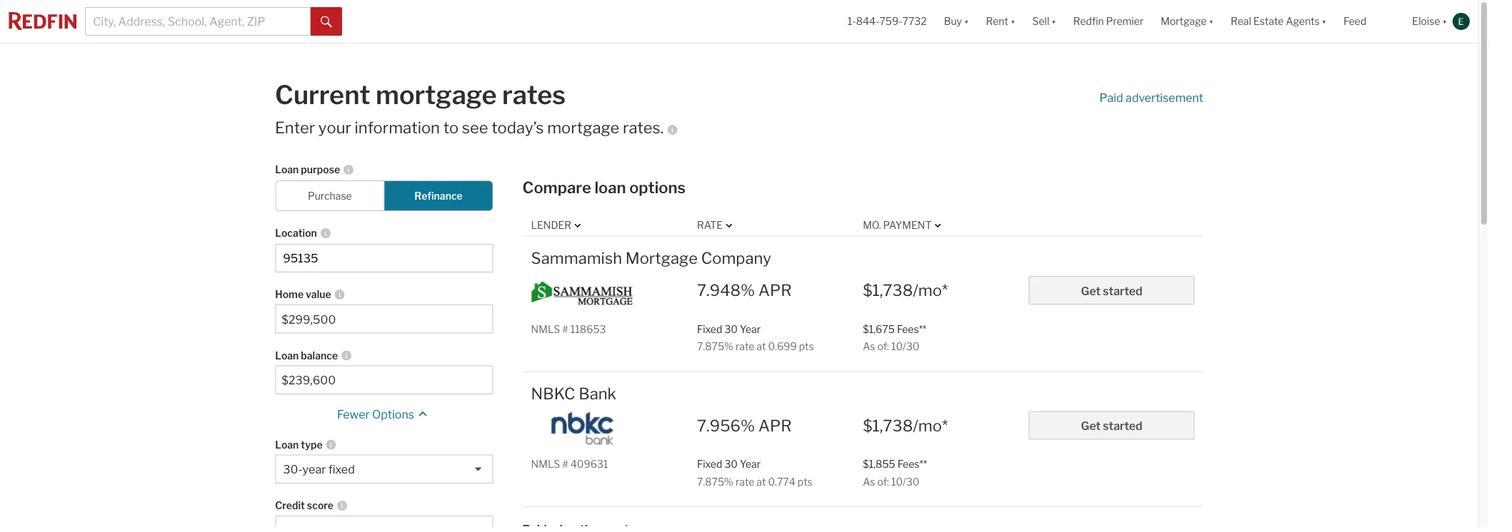 Task type: locate. For each thing, give the bounding box(es) containing it.
get for 7.948 % apr
[[1081, 284, 1101, 298]]

1 vertical spatial /mo*
[[913, 416, 948, 436]]

0 vertical spatial get started
[[1081, 284, 1142, 298]]

▾ for eloise ▾
[[1442, 15, 1447, 27]]

7.875 for 7.948 % apr
[[697, 341, 724, 353]]

1 rate from the top
[[736, 341, 754, 353]]

2 10/30 from the top
[[891, 476, 919, 488]]

loan for loan balance
[[275, 350, 299, 362]]

1 horizontal spatial mortgage
[[547, 118, 619, 137]]

apr up fixed 30 year 7.875 % rate at 0.774 pts
[[758, 416, 792, 436]]

2 $1,738 from the top
[[863, 416, 913, 436]]

at left 0.774
[[757, 476, 766, 488]]

estate
[[1253, 15, 1284, 27]]

mortgage up to
[[376, 79, 497, 111]]

loan type
[[275, 439, 322, 451]]

of: down $1,675
[[877, 341, 889, 353]]

1 $1,738 from the top
[[863, 281, 913, 300]]

2 apr from the top
[[758, 416, 792, 436]]

at inside fixed 30 year 7.875 % rate at 0.774 pts
[[757, 476, 766, 488]]

feed button
[[1335, 0, 1404, 43]]

user photo image
[[1453, 13, 1470, 30]]

2 30 from the top
[[724, 459, 738, 471]]

credit
[[275, 500, 305, 512]]

%
[[741, 281, 755, 300], [724, 341, 733, 353], [741, 416, 755, 436], [724, 476, 733, 488]]

of: inside $1,855 fees** as of: 10/30
[[877, 476, 889, 488]]

2 vertical spatial loan
[[275, 439, 299, 451]]

fees** right "$1,855"
[[898, 459, 927, 471]]

0 vertical spatial apr
[[758, 281, 792, 300]]

1 vertical spatial $1,738 /mo*
[[863, 416, 948, 436]]

loan left type
[[275, 439, 299, 451]]

1 ▾ from the left
[[964, 15, 969, 27]]

30 down 7.956
[[724, 459, 738, 471]]

0 horizontal spatial mortgage
[[625, 249, 698, 268]]

10/30 inside $1,855 fees** as of: 10/30
[[891, 476, 919, 488]]

nmls for nbkc bank
[[531, 459, 560, 471]]

pts
[[799, 341, 814, 353], [798, 476, 813, 488]]

pts inside fixed 30 year 7.875 % rate at 0.774 pts
[[798, 476, 813, 488]]

0 vertical spatial at
[[757, 341, 766, 353]]

agents
[[1286, 15, 1320, 27]]

# left 409631
[[562, 459, 568, 471]]

0 vertical spatial rate
[[736, 341, 754, 353]]

as for 7.956 % apr
[[863, 476, 875, 488]]

% left 0.699
[[724, 341, 733, 353]]

1 vertical spatial get started
[[1081, 420, 1142, 433]]

▾ for buy ▾
[[964, 15, 969, 27]]

nmls # 409631
[[531, 459, 608, 471]]

nbkc
[[531, 384, 575, 403]]

7.875
[[697, 341, 724, 353], [697, 476, 724, 488]]

2 loan from the top
[[275, 350, 299, 362]]

year
[[740, 323, 761, 335], [740, 459, 761, 471]]

as
[[863, 341, 875, 353], [863, 476, 875, 488]]

year down the 7.956 % apr
[[740, 459, 761, 471]]

0 vertical spatial mortgage
[[376, 79, 497, 111]]

options
[[372, 408, 414, 422]]

pts for 7.956 % apr
[[798, 476, 813, 488]]

2 as from the top
[[863, 476, 875, 488]]

1 $1,738 /mo* from the top
[[863, 281, 948, 300]]

30 down 7.948
[[724, 323, 738, 335]]

% left 0.774
[[724, 476, 733, 488]]

mortgage ▾ button
[[1152, 0, 1222, 43]]

7.875 for 7.956 % apr
[[697, 476, 724, 488]]

10/30 down "$1,855"
[[891, 476, 919, 488]]

0 vertical spatial $1,738 /mo*
[[863, 281, 948, 300]]

7.948
[[697, 281, 741, 300]]

Purchase radio
[[275, 181, 385, 211]]

0 vertical spatial nmls
[[531, 323, 560, 335]]

1 get started button from the top
[[1029, 276, 1195, 305]]

home value
[[275, 289, 331, 301]]

company
[[701, 249, 771, 268]]

2 year from the top
[[740, 459, 761, 471]]

1 vertical spatial $1,738
[[863, 416, 913, 436]]

2 rate from the top
[[736, 476, 754, 488]]

3 loan from the top
[[275, 439, 299, 451]]

fees** for 7.948 % apr
[[897, 323, 926, 335]]

0 vertical spatial #
[[562, 323, 568, 335]]

$1,738
[[863, 281, 913, 300], [863, 416, 913, 436]]

rate inside fixed 30 year 7.875 % rate at 0.699 pts
[[736, 341, 754, 353]]

7.875 down 7.956
[[697, 476, 724, 488]]

get
[[1081, 284, 1101, 298], [1081, 420, 1101, 433]]

0 vertical spatial get started button
[[1029, 276, 1195, 305]]

pts right 0.774
[[798, 476, 813, 488]]

2 /mo* from the top
[[913, 416, 948, 436]]

30-year fixed
[[283, 463, 355, 477]]

10/30 down $1,675
[[891, 341, 919, 353]]

1 started from the top
[[1103, 284, 1142, 298]]

rent ▾
[[986, 15, 1015, 27]]

1 vertical spatial at
[[757, 476, 766, 488]]

fees** inside $1,855 fees** as of: 10/30
[[898, 459, 927, 471]]

2 get from the top
[[1081, 420, 1101, 433]]

loan purpose
[[275, 164, 340, 176]]

1 vertical spatial 7.875
[[697, 476, 724, 488]]

of: for 7.956 % apr
[[877, 476, 889, 488]]

buy ▾ button
[[935, 0, 977, 43]]

1 loan from the top
[[275, 164, 299, 176]]

1 vertical spatial mortgage
[[625, 249, 698, 268]]

7.875 inside fixed 30 year 7.875 % rate at 0.699 pts
[[697, 341, 724, 353]]

as down $1,675
[[863, 341, 875, 353]]

year down the 7.948 % apr
[[740, 323, 761, 335]]

% inside fixed 30 year 7.875 % rate at 0.699 pts
[[724, 341, 733, 353]]

0 horizontal spatial mortgage
[[376, 79, 497, 111]]

1 get from the top
[[1081, 284, 1101, 298]]

1 vertical spatial loan
[[275, 350, 299, 362]]

1 vertical spatial get
[[1081, 420, 1101, 433]]

redfin premier
[[1073, 15, 1144, 27]]

1 vertical spatial started
[[1103, 420, 1142, 433]]

1 of: from the top
[[877, 341, 889, 353]]

2 # from the top
[[562, 459, 568, 471]]

current mortgage rates
[[275, 79, 566, 111]]

nmls left 409631
[[531, 459, 560, 471]]

1 apr from the top
[[758, 281, 792, 300]]

7.875 inside fixed 30 year 7.875 % rate at 0.774 pts
[[697, 476, 724, 488]]

1 30 from the top
[[724, 323, 738, 335]]

▾ right the buy
[[964, 15, 969, 27]]

$1,738 /mo* for 7.956 % apr
[[863, 416, 948, 436]]

0.774
[[768, 476, 795, 488]]

1 nmls from the top
[[531, 323, 560, 335]]

year inside fixed 30 year 7.875 % rate at 0.774 pts
[[740, 459, 761, 471]]

1 vertical spatial apr
[[758, 416, 792, 436]]

3 ▾ from the left
[[1051, 15, 1056, 27]]

1 vertical spatial #
[[562, 459, 568, 471]]

2 get started from the top
[[1081, 420, 1142, 433]]

started for 7.948 % apr
[[1103, 284, 1142, 298]]

year for 7.948
[[740, 323, 761, 335]]

10/30 inside $1,675 fees** as of: 10/30
[[891, 341, 919, 353]]

1 get started from the top
[[1081, 284, 1142, 298]]

$1,738 /mo* up $1,675
[[863, 281, 948, 300]]

0 vertical spatial as
[[863, 341, 875, 353]]

0 vertical spatial of:
[[877, 341, 889, 353]]

1 vertical spatial year
[[740, 459, 761, 471]]

fixed inside fixed 30 year 7.875 % rate at 0.699 pts
[[697, 323, 722, 335]]

rates.
[[623, 118, 664, 137]]

1 at from the top
[[757, 341, 766, 353]]

2 nmls from the top
[[531, 459, 560, 471]]

fixed down 7.948
[[697, 323, 722, 335]]

2 fixed from the top
[[697, 459, 722, 471]]

1 vertical spatial pts
[[798, 476, 813, 488]]

mortgage down rates
[[547, 118, 619, 137]]

fees**
[[897, 323, 926, 335], [898, 459, 927, 471]]

0 vertical spatial 10/30
[[891, 341, 919, 353]]

fixed down 7.956
[[697, 459, 722, 471]]

fees** right $1,675
[[897, 323, 926, 335]]

nmls
[[531, 323, 560, 335], [531, 459, 560, 471]]

▾
[[964, 15, 969, 27], [1011, 15, 1015, 27], [1051, 15, 1056, 27], [1209, 15, 1213, 27], [1322, 15, 1326, 27], [1442, 15, 1447, 27]]

1 10/30 from the top
[[891, 341, 919, 353]]

30 inside fixed 30 year 7.875 % rate at 0.699 pts
[[724, 323, 738, 335]]

started for 7.956 % apr
[[1103, 420, 1142, 433]]

purpose
[[301, 164, 340, 176]]

4 ▾ from the left
[[1209, 15, 1213, 27]]

fixed
[[328, 463, 355, 477]]

rate left 0.774
[[736, 476, 754, 488]]

/mo*
[[913, 281, 948, 300], [913, 416, 948, 436]]

premier
[[1106, 15, 1144, 27]]

2 $1,738 /mo* from the top
[[863, 416, 948, 436]]

0 vertical spatial $1,738
[[863, 281, 913, 300]]

1 vertical spatial of:
[[877, 476, 889, 488]]

1 vertical spatial nmls
[[531, 459, 560, 471]]

1 vertical spatial fixed
[[697, 459, 722, 471]]

▾ right agents
[[1322, 15, 1326, 27]]

option group
[[275, 181, 493, 211]]

as down "$1,855"
[[863, 476, 875, 488]]

1-844-759-7732
[[848, 15, 927, 27]]

fixed
[[697, 323, 722, 335], [697, 459, 722, 471]]

as inside $1,855 fees** as of: 10/30
[[863, 476, 875, 488]]

rate inside fixed 30 year 7.875 % rate at 0.774 pts
[[736, 476, 754, 488]]

1 # from the top
[[562, 323, 568, 335]]

1 vertical spatial 10/30
[[891, 476, 919, 488]]

2 7.875 from the top
[[697, 476, 724, 488]]

0 vertical spatial pts
[[799, 341, 814, 353]]

pts right 0.699
[[799, 341, 814, 353]]

compare
[[522, 178, 591, 197]]

▾ for mortgage ▾
[[1209, 15, 1213, 27]]

at
[[757, 341, 766, 353], [757, 476, 766, 488]]

1 fixed from the top
[[697, 323, 722, 335]]

pts inside fixed 30 year 7.875 % rate at 0.699 pts
[[799, 341, 814, 353]]

30
[[724, 323, 738, 335], [724, 459, 738, 471]]

#
[[562, 323, 568, 335], [562, 459, 568, 471]]

year inside fixed 30 year 7.875 % rate at 0.699 pts
[[740, 323, 761, 335]]

of:
[[877, 341, 889, 353], [877, 476, 889, 488]]

▾ left "user photo"
[[1442, 15, 1447, 27]]

1 vertical spatial rate
[[736, 476, 754, 488]]

2 started from the top
[[1103, 420, 1142, 433]]

$1,738 up $1,675
[[863, 281, 913, 300]]

fixed for 7.948
[[697, 323, 722, 335]]

of: inside $1,675 fees** as of: 10/30
[[877, 341, 889, 353]]

2 get started button from the top
[[1029, 412, 1195, 440]]

paid
[[1099, 91, 1123, 105]]

mortgage ▾ button
[[1161, 0, 1213, 43]]

apr down company
[[758, 281, 792, 300]]

0 vertical spatial fees**
[[897, 323, 926, 335]]

1 7.875 from the top
[[697, 341, 724, 353]]

0 vertical spatial started
[[1103, 284, 1142, 298]]

0 vertical spatial fixed
[[697, 323, 722, 335]]

1 horizontal spatial mortgage
[[1161, 15, 1207, 27]]

2 of: from the top
[[877, 476, 889, 488]]

pts for 7.948 % apr
[[799, 341, 814, 353]]

sell ▾ button
[[1024, 0, 1065, 43]]

$1,738 /mo* up "$1,855"
[[863, 416, 948, 436]]

▾ left real
[[1209, 15, 1213, 27]]

1 as from the top
[[863, 341, 875, 353]]

$1,738 up "$1,855"
[[863, 416, 913, 436]]

1 vertical spatial fees**
[[898, 459, 927, 471]]

1 vertical spatial get started button
[[1029, 412, 1195, 440]]

fees** inside $1,675 fees** as of: 10/30
[[897, 323, 926, 335]]

▾ right the sell
[[1051, 15, 1056, 27]]

nmls # 118653
[[531, 323, 606, 335]]

buy ▾ button
[[944, 0, 969, 43]]

nmls left 118653
[[531, 323, 560, 335]]

0 vertical spatial 30
[[724, 323, 738, 335]]

6 ▾ from the left
[[1442, 15, 1447, 27]]

value
[[306, 289, 331, 301]]

7.875 down 7.948
[[697, 341, 724, 353]]

as inside $1,675 fees** as of: 10/30
[[863, 341, 875, 353]]

% up fixed 30 year 7.875 % rate at 0.774 pts
[[741, 416, 755, 436]]

fees** for 7.956 % apr
[[898, 459, 927, 471]]

▾ inside "dropdown button"
[[1322, 15, 1326, 27]]

of: down "$1,855"
[[877, 476, 889, 488]]

buy
[[944, 15, 962, 27]]

loan
[[595, 178, 626, 197]]

0 vertical spatial 7.875
[[697, 341, 724, 353]]

rate left 0.699
[[736, 341, 754, 353]]

loan left balance
[[275, 350, 299, 362]]

1 /mo* from the top
[[913, 281, 948, 300]]

at left 0.699
[[757, 341, 766, 353]]

list box
[[275, 516, 493, 528]]

1 vertical spatial 30
[[724, 459, 738, 471]]

▾ right rent
[[1011, 15, 1015, 27]]

0 vertical spatial loan
[[275, 164, 299, 176]]

mortgage left real
[[1161, 15, 1207, 27]]

$1,738 for 7.948 % apr
[[863, 281, 913, 300]]

0 vertical spatial get
[[1081, 284, 1101, 298]]

apr for 7.948 % apr
[[758, 281, 792, 300]]

information
[[355, 118, 440, 137]]

get for 7.956 % apr
[[1081, 420, 1101, 433]]

0 vertical spatial mortgage
[[1161, 15, 1207, 27]]

loan left purpose
[[275, 164, 299, 176]]

mortgage down rate
[[625, 249, 698, 268]]

5 ▾ from the left
[[1322, 15, 1326, 27]]

/mo* up $1,855 fees** as of: 10/30
[[913, 416, 948, 436]]

rent
[[986, 15, 1008, 27]]

7.948 % apr
[[697, 281, 792, 300]]

at inside fixed 30 year 7.875 % rate at 0.699 pts
[[757, 341, 766, 353]]

% down company
[[741, 281, 755, 300]]

loan balance
[[275, 350, 338, 362]]

fixed inside fixed 30 year 7.875 % rate at 0.774 pts
[[697, 459, 722, 471]]

/mo* up $1,675 fees** as of: 10/30
[[913, 281, 948, 300]]

0 vertical spatial /mo*
[[913, 281, 948, 300]]

$1,675 fees** as of: 10/30
[[863, 323, 926, 353]]

30 inside fixed 30 year 7.875 % rate at 0.774 pts
[[724, 459, 738, 471]]

1 vertical spatial as
[[863, 476, 875, 488]]

apr for 7.956 % apr
[[758, 416, 792, 436]]

1 year from the top
[[740, 323, 761, 335]]

10/30
[[891, 341, 919, 353], [891, 476, 919, 488]]

▾ for sell ▾
[[1051, 15, 1056, 27]]

# left 118653
[[562, 323, 568, 335]]

2 ▾ from the left
[[1011, 15, 1015, 27]]

nmls for sammamish mortgage company
[[531, 323, 560, 335]]

mortgage
[[1161, 15, 1207, 27], [625, 249, 698, 268]]

year for 7.956
[[740, 459, 761, 471]]

loan
[[275, 164, 299, 176], [275, 350, 299, 362], [275, 439, 299, 451]]

get started for 7.948 % apr
[[1081, 284, 1142, 298]]

0 vertical spatial year
[[740, 323, 761, 335]]

2 at from the top
[[757, 476, 766, 488]]



Task type: vqa. For each thing, say whether or not it's contained in the screenshot.
second Charlotte from the bottom of the page
no



Task type: describe. For each thing, give the bounding box(es) containing it.
score
[[307, 500, 333, 512]]

$1,855 fees** as of: 10/30
[[863, 459, 927, 488]]

fixed for 7.956
[[697, 459, 722, 471]]

location
[[275, 227, 317, 239]]

today's
[[492, 118, 544, 137]]

redfin
[[1073, 15, 1104, 27]]

at for 7.948
[[757, 341, 766, 353]]

1-844-759-7732 link
[[848, 15, 927, 27]]

118653
[[570, 323, 606, 335]]

rent ▾ button
[[977, 0, 1024, 43]]

as for 7.948 % apr
[[863, 341, 875, 353]]

eloise
[[1412, 15, 1440, 27]]

759-
[[879, 15, 902, 27]]

7.956
[[697, 416, 741, 436]]

rate
[[697, 219, 723, 232]]

submit search image
[[321, 16, 332, 28]]

0.699
[[768, 341, 797, 353]]

$1,738 for 7.956 % apr
[[863, 416, 913, 436]]

get started button for 7.956 % apr
[[1029, 412, 1195, 440]]

get started for 7.956 % apr
[[1081, 420, 1142, 433]]

credit score
[[275, 500, 333, 512]]

fewer
[[337, 408, 370, 422]]

Home value text field
[[282, 313, 487, 327]]

loan for loan type
[[275, 439, 299, 451]]

fewer options
[[337, 408, 414, 422]]

at for 7.956
[[757, 476, 766, 488]]

sammamish
[[531, 249, 622, 268]]

# for nbkc
[[562, 459, 568, 471]]

loan for loan purpose
[[275, 164, 299, 176]]

/mo* for 7.948 % apr
[[913, 281, 948, 300]]

rent ▾ button
[[986, 0, 1015, 43]]

balance
[[301, 350, 338, 362]]

mortgage ▾
[[1161, 15, 1213, 27]]

rate for 7.948
[[736, 341, 754, 353]]

7.956 % apr
[[697, 416, 792, 436]]

$1,738 /mo* for 7.948 % apr
[[863, 281, 948, 300]]

mo. payment button
[[863, 219, 944, 232]]

Loan balance text field
[[282, 374, 487, 388]]

compare loan options
[[522, 178, 686, 197]]

$1,855
[[863, 459, 895, 471]]

current
[[275, 79, 370, 111]]

real estate agents ▾ link
[[1231, 0, 1326, 43]]

lender
[[531, 219, 571, 232]]

% inside fixed 30 year 7.875 % rate at 0.774 pts
[[724, 476, 733, 488]]

7732
[[902, 15, 927, 27]]

feed
[[1344, 15, 1366, 27]]

buy ▾
[[944, 15, 969, 27]]

purchase
[[308, 190, 352, 202]]

sell
[[1032, 15, 1049, 27]]

mo.
[[863, 219, 881, 232]]

fixed 30 year 7.875 % rate at 0.774 pts
[[697, 459, 813, 488]]

1-
[[848, 15, 856, 27]]

# for sammamish
[[562, 323, 568, 335]]

eloise ▾
[[1412, 15, 1447, 27]]

see
[[462, 118, 488, 137]]

30 for 7.948
[[724, 323, 738, 335]]

$1,675
[[863, 323, 895, 335]]

get started button for 7.948 % apr
[[1029, 276, 1195, 305]]

of: for 7.948 % apr
[[877, 341, 889, 353]]

fixed 30 year 7.875 % rate at 0.699 pts
[[697, 323, 814, 353]]

844-
[[856, 15, 879, 27]]

Refinance radio
[[384, 181, 493, 211]]

refinance
[[414, 190, 463, 202]]

mo. payment
[[863, 219, 932, 232]]

type
[[301, 439, 322, 451]]

City, Address, School, Agent, ZIP search field
[[85, 7, 311, 36]]

enter
[[275, 118, 315, 137]]

your
[[318, 118, 351, 137]]

rates
[[502, 79, 566, 111]]

30 for 7.956
[[724, 459, 738, 471]]

redfin premier button
[[1065, 0, 1152, 43]]

real estate agents ▾ button
[[1222, 0, 1335, 43]]

10/30 for 7.948 % apr
[[891, 341, 919, 353]]

to
[[443, 118, 459, 137]]

sell ▾ button
[[1032, 0, 1056, 43]]

1 vertical spatial mortgage
[[547, 118, 619, 137]]

409631
[[570, 459, 608, 471]]

bank
[[579, 384, 616, 403]]

rate for 7.956
[[736, 476, 754, 488]]

nbkc bank
[[531, 384, 616, 403]]

paid advertisement button
[[1099, 90, 1203, 106]]

year
[[303, 463, 326, 477]]

home
[[275, 289, 304, 301]]

▾ for rent ▾
[[1011, 15, 1015, 27]]

options
[[629, 178, 686, 197]]

option group containing purchase
[[275, 181, 493, 211]]

10/30 for 7.956 % apr
[[891, 476, 919, 488]]

State, City, County, ZIP search field
[[275, 244, 493, 273]]

mortgage inside dropdown button
[[1161, 15, 1207, 27]]

/mo* for 7.956 % apr
[[913, 416, 948, 436]]

paid advertisement
[[1099, 91, 1203, 105]]

payment
[[883, 219, 932, 232]]

sell ▾
[[1032, 15, 1056, 27]]

sammamish mortgage company
[[531, 249, 771, 268]]

enter your information to see today's mortgage rates.
[[275, 118, 664, 137]]

lender button
[[531, 219, 584, 232]]

real
[[1231, 15, 1251, 27]]

rate button
[[697, 219, 736, 232]]

real estate agents ▾
[[1231, 15, 1326, 27]]



